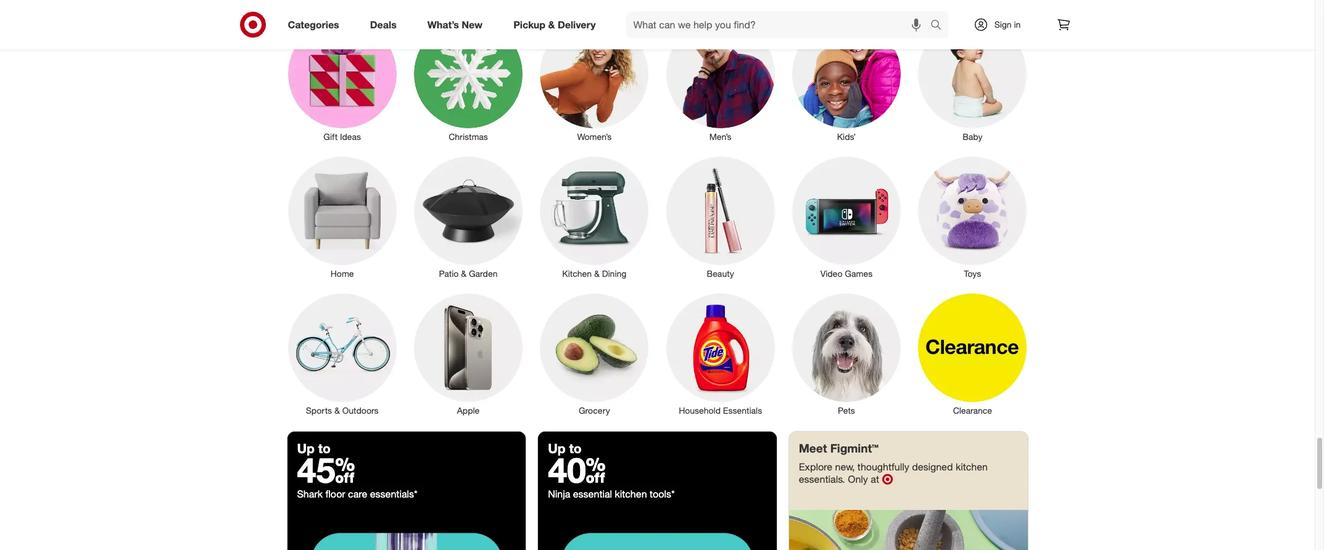 Task type: locate. For each thing, give the bounding box(es) containing it.
1 horizontal spatial up
[[548, 441, 566, 457]]

ninja
[[548, 488, 571, 500]]

2 to from the left
[[569, 441, 582, 457]]

0 horizontal spatial up
[[297, 441, 315, 457]]

up to
[[297, 441, 331, 457], [548, 441, 582, 457]]

& left dining
[[594, 268, 600, 279]]

to down grocery
[[569, 441, 582, 457]]

at
[[871, 473, 880, 486]]

target black friday image
[[538, 510, 777, 551], [287, 510, 526, 551]]

1 target black friday image from the left
[[538, 510, 777, 551]]

kitchen
[[956, 461, 988, 473], [615, 488, 647, 500]]

shark floor care essentials*
[[297, 488, 418, 500]]

kitchen right designed
[[956, 461, 988, 473]]

1 horizontal spatial kitchen
[[956, 461, 988, 473]]

what's
[[428, 18, 459, 31]]

categories link
[[277, 11, 355, 38]]

to down sports
[[318, 441, 331, 457]]

video games
[[821, 268, 873, 279]]

sports & outdoors
[[306, 405, 379, 416]]

up to down sports
[[297, 441, 331, 457]]

0 horizontal spatial up to
[[297, 441, 331, 457]]

explore
[[799, 461, 833, 473]]

&
[[548, 18, 555, 31], [461, 268, 467, 279], [594, 268, 600, 279], [335, 405, 340, 416]]

household essentials link
[[658, 291, 784, 417]]

up for 45
[[297, 441, 315, 457]]

kitchen
[[563, 268, 592, 279]]

target black friday image down tools*
[[538, 510, 777, 551]]

1 up to from the left
[[297, 441, 331, 457]]

apple link
[[405, 291, 532, 417]]

target black friday image for 45
[[287, 510, 526, 551]]

up for 40
[[548, 441, 566, 457]]

clearance
[[953, 405, 993, 416]]

1 horizontal spatial up to
[[548, 441, 582, 457]]

0 horizontal spatial target black friday image
[[287, 510, 526, 551]]

40
[[548, 449, 606, 491]]

up to for 40
[[548, 441, 582, 457]]

to for 45
[[318, 441, 331, 457]]

1 up from the left
[[297, 441, 315, 457]]

clearance link
[[910, 291, 1036, 417]]

1 horizontal spatial target black friday image
[[538, 510, 777, 551]]

0 horizontal spatial kitchen
[[615, 488, 647, 500]]

target black friday image down essentials*
[[287, 510, 526, 551]]

1 horizontal spatial to
[[569, 441, 582, 457]]

1 vertical spatial kitchen
[[615, 488, 647, 500]]

floor
[[326, 488, 345, 500]]

essentials
[[723, 405, 762, 416]]

1 to from the left
[[318, 441, 331, 457]]

essentials.
[[799, 473, 846, 486]]

beauty
[[707, 268, 734, 279]]

search button
[[925, 11, 955, 41]]

home link
[[279, 154, 405, 280]]

shark
[[297, 488, 323, 500]]

gift
[[324, 131, 338, 142]]

care
[[348, 488, 367, 500]]

dining
[[602, 268, 627, 279]]

patio
[[439, 268, 459, 279]]

2 up to from the left
[[548, 441, 582, 457]]

0 horizontal spatial to
[[318, 441, 331, 457]]

baby link
[[910, 17, 1036, 143]]

pickup
[[514, 18, 546, 31]]

ninja essential kitchen tools*
[[548, 488, 675, 500]]

2 up from the left
[[548, 441, 566, 457]]

0 vertical spatial kitchen
[[956, 461, 988, 473]]

to
[[318, 441, 331, 457], [569, 441, 582, 457]]

household essentials
[[679, 405, 762, 416]]

grocery
[[579, 405, 610, 416]]

up to for 45
[[297, 441, 331, 457]]

only
[[848, 473, 868, 486]]

essential
[[573, 488, 612, 500]]

up down sports
[[297, 441, 315, 457]]

sign
[[995, 19, 1012, 30]]

categories
[[288, 18, 339, 31]]

& right pickup
[[548, 18, 555, 31]]

thoughtfully
[[858, 461, 910, 473]]

new
[[462, 18, 483, 31]]

2 target black friday image from the left
[[287, 510, 526, 551]]

& right the patio
[[461, 268, 467, 279]]

video
[[821, 268, 843, 279]]

up to up ninja
[[548, 441, 582, 457]]

kitchen left tools*
[[615, 488, 647, 500]]

women's
[[577, 131, 612, 142]]

designed
[[912, 461, 953, 473]]

up
[[297, 441, 315, 457], [548, 441, 566, 457]]

games
[[845, 268, 873, 279]]

grocery link
[[532, 291, 658, 417]]

tools*
[[650, 488, 675, 500]]

kitchen & dining
[[563, 268, 627, 279]]

& right sports
[[335, 405, 340, 416]]

up up ninja
[[548, 441, 566, 457]]



Task type: vqa. For each thing, say whether or not it's contained in the screenshot.
shipping
no



Task type: describe. For each thing, give the bounding box(es) containing it.
christmas link
[[405, 17, 532, 143]]

patio & garden link
[[405, 154, 532, 280]]

kitchen inside explore new, thoughtfully designed kitchen essentials. only at
[[956, 461, 988, 473]]

what's new link
[[417, 11, 498, 38]]

& for sports
[[335, 405, 340, 416]]

toys
[[964, 268, 982, 279]]

pets
[[838, 405, 855, 416]]

delivery
[[558, 18, 596, 31]]

women's link
[[532, 17, 658, 143]]

home
[[331, 268, 354, 279]]

video games link
[[784, 154, 910, 280]]

sign in
[[995, 19, 1021, 30]]

gift ideas
[[324, 131, 361, 142]]

to for 40
[[569, 441, 582, 457]]

& for patio
[[461, 268, 467, 279]]

deals
[[370, 18, 397, 31]]

pets link
[[784, 291, 910, 417]]

kids' link
[[784, 17, 910, 143]]

patio & garden
[[439, 268, 498, 279]]

pickup & delivery link
[[503, 11, 611, 38]]

household
[[679, 405, 721, 416]]

◎
[[882, 473, 894, 486]]

kitchen & dining link
[[532, 154, 658, 280]]

beauty link
[[658, 154, 784, 280]]

meet
[[799, 441, 827, 455]]

search
[[925, 19, 955, 32]]

toys link
[[910, 154, 1036, 280]]

& for pickup
[[548, 18, 555, 31]]

deals link
[[360, 11, 412, 38]]

garden
[[469, 268, 498, 279]]

™
[[872, 441, 879, 455]]

figmint
[[831, 441, 872, 455]]

what's new
[[428, 18, 483, 31]]

baby
[[963, 131, 983, 142]]

gift ideas link
[[279, 17, 405, 143]]

What can we help you find? suggestions appear below search field
[[626, 11, 934, 38]]

ideas
[[340, 131, 361, 142]]

outdoors
[[342, 405, 379, 416]]

new,
[[836, 461, 855, 473]]

apple
[[457, 405, 480, 416]]

pickup & delivery
[[514, 18, 596, 31]]

sports & outdoors link
[[279, 291, 405, 417]]

kids'
[[838, 131, 856, 142]]

45
[[297, 449, 355, 491]]

explore new, thoughtfully designed kitchen essentials. only at
[[799, 461, 988, 486]]

in
[[1014, 19, 1021, 30]]

essentials*
[[370, 488, 418, 500]]

target black friday image for 40
[[538, 510, 777, 551]]

& for kitchen
[[594, 268, 600, 279]]

meet figmint ™
[[799, 441, 879, 455]]

sports
[[306, 405, 332, 416]]

men's link
[[658, 17, 784, 143]]

sign in link
[[963, 11, 1040, 38]]

men's
[[710, 131, 732, 142]]

christmas
[[449, 131, 488, 142]]



